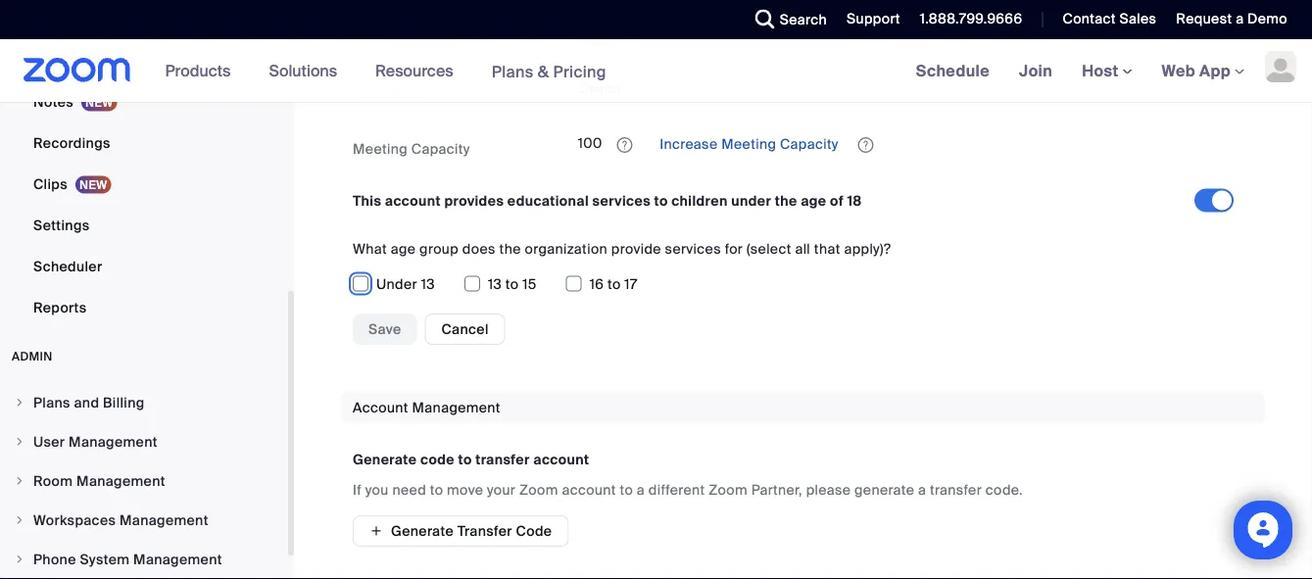 Task type: locate. For each thing, give the bounding box(es) containing it.
user management
[[33, 433, 158, 451]]

2 right image from the top
[[14, 436, 25, 448]]

13 left 15
[[488, 275, 502, 293]]

free
[[578, 31, 609, 49]]

1 horizontal spatial meeting
[[721, 135, 776, 153]]

2 zoom from the left
[[709, 481, 748, 499]]

1 vertical spatial age
[[391, 240, 416, 258]]

2 vertical spatial right image
[[14, 475, 25, 487]]

right image for workspaces
[[14, 514, 25, 526]]

a left demo on the top
[[1236, 10, 1244, 28]]

upgrade to get more features
[[641, 31, 838, 49]]

age right what
[[391, 240, 416, 258]]

1 horizontal spatial 13
[[488, 275, 502, 293]]

1 horizontal spatial transfer
[[930, 481, 982, 499]]

plans and billing
[[33, 393, 145, 412]]

plans and billing menu item
[[0, 384, 288, 421]]

a
[[1236, 10, 1244, 28], [637, 481, 645, 499], [918, 481, 926, 499]]

age
[[801, 192, 827, 210], [391, 240, 416, 258]]

transfer up your
[[475, 450, 530, 469]]

what
[[353, 240, 387, 258]]

management inside menu item
[[120, 511, 208, 529]]

generate inside button
[[391, 522, 454, 540]]

0 horizontal spatial the
[[499, 240, 521, 258]]

account type
[[353, 31, 444, 49]]

management down billing
[[69, 433, 158, 451]]

account up code
[[533, 450, 589, 469]]

13
[[421, 275, 435, 293], [488, 275, 502, 293]]

a right generate
[[918, 481, 926, 499]]

contact sales link
[[1048, 0, 1162, 39], [1063, 10, 1157, 28]]

account right this
[[385, 192, 441, 210]]

provides
[[444, 192, 504, 210]]

web app button
[[1162, 60, 1245, 81]]

2 right image from the top
[[14, 554, 25, 565]]

1 horizontal spatial zoom
[[709, 481, 748, 499]]

increase meeting capacity link
[[656, 135, 842, 153]]

1 vertical spatial right image
[[14, 554, 25, 565]]

management up "workspaces management"
[[76, 472, 165, 490]]

owner
[[578, 80, 622, 98]]

user
[[33, 433, 65, 451]]

1 vertical spatial transfer
[[930, 481, 982, 499]]

this
[[353, 192, 381, 210]]

1 right image from the top
[[14, 514, 25, 526]]

a left the different
[[637, 481, 645, 499]]

right image down admin
[[14, 397, 25, 409]]

capacity left learn more about increasing meeting capacity image
[[780, 135, 839, 153]]

services
[[592, 192, 651, 210], [665, 240, 721, 258]]

side navigation navigation
[[0, 0, 294, 579]]

zoom right your
[[519, 481, 558, 499]]

generate
[[353, 450, 417, 469], [391, 522, 454, 540]]

meeting capacity
[[353, 140, 470, 158]]

generate down need
[[391, 522, 454, 540]]

upgrade to get more features link
[[641, 31, 838, 49]]

1 account from the top
[[353, 31, 408, 49]]

1 vertical spatial services
[[665, 240, 721, 258]]

management up generate code to transfer account
[[412, 399, 501, 417]]

management for user management
[[69, 433, 158, 451]]

the
[[775, 192, 797, 210], [499, 240, 521, 258]]

profile picture image
[[1265, 51, 1296, 82]]

zoom left partner,
[[709, 481, 748, 499]]

0 vertical spatial right image
[[14, 514, 25, 526]]

plans left the &
[[492, 61, 534, 82]]

right image inside workspaces management menu item
[[14, 514, 25, 526]]

right image for phone
[[14, 554, 25, 565]]

of
[[830, 192, 844, 210]]

workspaces management menu item
[[0, 502, 288, 539]]

management down room management menu item
[[120, 511, 208, 529]]

1 vertical spatial generate
[[391, 522, 454, 540]]

to right need
[[430, 481, 443, 499]]

1 right image from the top
[[14, 397, 25, 409]]

features
[[783, 31, 838, 49]]

resources
[[375, 60, 453, 81]]

account for account management
[[353, 399, 408, 417]]

1 horizontal spatial plans
[[492, 61, 534, 82]]

services up what age group does the organization provide services for (select all that apply)?
[[592, 192, 651, 210]]

right image
[[14, 514, 25, 526], [14, 554, 25, 565]]

0 vertical spatial account
[[353, 31, 408, 49]]

does
[[462, 240, 496, 258]]

0 vertical spatial the
[[775, 192, 797, 210]]

plans & pricing link
[[492, 61, 606, 82], [492, 61, 606, 82]]

cancel button
[[425, 314, 505, 345]]

1 horizontal spatial a
[[918, 481, 926, 499]]

plans & pricing
[[492, 61, 606, 82]]

the right does
[[499, 240, 521, 258]]

0 vertical spatial generate
[[353, 450, 417, 469]]

right image left user
[[14, 436, 25, 448]]

zoom
[[519, 481, 558, 499], [709, 481, 748, 499]]

notes
[[33, 93, 73, 111]]

what age group does the organization provide services for (select all that apply)? group
[[353, 269, 1253, 298]]

scheduler
[[33, 257, 102, 275]]

management for account management
[[412, 399, 501, 417]]

zoom logo image
[[24, 58, 131, 82]]

phone system management
[[33, 550, 222, 568]]

1 vertical spatial the
[[499, 240, 521, 258]]

host
[[1082, 60, 1123, 81]]

0 horizontal spatial transfer
[[475, 450, 530, 469]]

generate code to transfer account
[[353, 450, 589, 469]]

to left the children
[[654, 192, 668, 210]]

your role
[[353, 85, 416, 104]]

1 horizontal spatial capacity
[[780, 135, 839, 153]]

1 vertical spatial plans
[[33, 393, 70, 412]]

1.888.799.9666 button
[[905, 0, 1027, 39], [920, 10, 1022, 28]]

0 vertical spatial plans
[[492, 61, 534, 82]]

meeting up this
[[353, 140, 408, 158]]

generate transfer code button
[[353, 516, 569, 547]]

0 horizontal spatial zoom
[[519, 481, 558, 499]]

plans inside menu item
[[33, 393, 70, 412]]

to
[[702, 31, 716, 49], [654, 192, 668, 210], [505, 275, 519, 293], [608, 275, 621, 293], [458, 450, 472, 469], [430, 481, 443, 499], [620, 481, 633, 499]]

provide
[[611, 240, 661, 258]]

right image inside user management menu item
[[14, 436, 25, 448]]

sales
[[1120, 10, 1157, 28]]

right image inside phone system management menu item
[[14, 554, 25, 565]]

upgrade
[[641, 31, 699, 49]]

capacity up provides
[[411, 140, 470, 158]]

0 vertical spatial services
[[592, 192, 651, 210]]

1 horizontal spatial age
[[801, 192, 827, 210]]

your
[[487, 481, 516, 499]]

16
[[590, 275, 604, 293]]

room management
[[33, 472, 165, 490]]

account up resources in the left of the page
[[353, 31, 408, 49]]

right image left workspaces
[[14, 514, 25, 526]]

0 vertical spatial right image
[[14, 397, 25, 409]]

plans inside product information navigation
[[492, 61, 534, 82]]

application
[[578, 134, 1028, 165]]

right image
[[14, 397, 25, 409], [14, 436, 25, 448], [14, 475, 25, 487]]

age left of
[[801, 192, 827, 210]]

apply)?
[[844, 240, 891, 258]]

generate up you
[[353, 450, 417, 469]]

account down save button in the bottom of the page
[[353, 399, 408, 417]]

help info, meeting capacity image
[[611, 136, 638, 154]]

13 right under
[[421, 275, 435, 293]]

transfer left code.
[[930, 481, 982, 499]]

1 vertical spatial account
[[353, 399, 408, 417]]

meeting inside application
[[721, 135, 776, 153]]

right image left room
[[14, 475, 25, 487]]

you
[[365, 481, 389, 499]]

personal menu menu
[[0, 0, 288, 329]]

2 account from the top
[[353, 399, 408, 417]]

right image for plans and billing
[[14, 397, 25, 409]]

capacity
[[780, 135, 839, 153], [411, 140, 470, 158]]

1 vertical spatial right image
[[14, 436, 25, 448]]

0 horizontal spatial plans
[[33, 393, 70, 412]]

user management menu item
[[0, 423, 288, 461]]

3 right image from the top
[[14, 475, 25, 487]]

services left for
[[665, 240, 721, 258]]

right image inside room management menu item
[[14, 475, 25, 487]]

account right your
[[562, 481, 616, 499]]

the right under
[[775, 192, 797, 210]]

meeting up under
[[721, 135, 776, 153]]

0 horizontal spatial 13
[[421, 275, 435, 293]]

account management
[[353, 399, 501, 417]]

request
[[1176, 10, 1232, 28]]

right image left phone
[[14, 554, 25, 565]]

right image inside plans and billing menu item
[[14, 397, 25, 409]]

plans left the and
[[33, 393, 70, 412]]

banner
[[0, 39, 1312, 103]]

request a demo link
[[1162, 0, 1312, 39], [1176, 10, 1288, 28]]



Task type: vqa. For each thing, say whether or not it's contained in the screenshot.
Room Management Menu Item at left bottom
yes



Task type: describe. For each thing, give the bounding box(es) containing it.
more
[[745, 31, 780, 49]]

code
[[516, 522, 552, 540]]

phone system management menu item
[[0, 541, 288, 578]]

learn more about increasing meeting capacity image
[[852, 136, 880, 154]]

2 horizontal spatial a
[[1236, 10, 1244, 28]]

pricing
[[553, 61, 606, 82]]

application containing 100
[[578, 134, 1028, 165]]

increase
[[660, 135, 718, 153]]

0 vertical spatial account
[[385, 192, 441, 210]]

generate
[[855, 481, 915, 499]]

all
[[795, 240, 810, 258]]

contact
[[1063, 10, 1116, 28]]

meetings navigation
[[901, 39, 1312, 103]]

resources button
[[375, 39, 462, 102]]

scheduler link
[[0, 247, 288, 286]]

room
[[33, 472, 73, 490]]

account for account type
[[353, 31, 408, 49]]

solutions
[[269, 60, 337, 81]]

demo
[[1248, 10, 1288, 28]]

18
[[847, 192, 862, 210]]

right image for room management
[[14, 475, 25, 487]]

0 vertical spatial age
[[801, 192, 827, 210]]

to left 'get'
[[702, 31, 716, 49]]

schedule link
[[901, 39, 1004, 102]]

search
[[780, 10, 827, 28]]

web app
[[1162, 60, 1231, 81]]

organization
[[525, 240, 608, 258]]

0 horizontal spatial a
[[637, 481, 645, 499]]

search button
[[741, 0, 832, 39]]

app
[[1199, 60, 1231, 81]]

reports link
[[0, 288, 288, 327]]

recordings
[[33, 134, 110, 152]]

workspaces management
[[33, 511, 208, 529]]

to left 15
[[505, 275, 519, 293]]

products button
[[165, 39, 239, 102]]

to left the different
[[620, 481, 633, 499]]

type
[[412, 31, 444, 49]]

schedule
[[916, 60, 990, 81]]

2 vertical spatial account
[[562, 481, 616, 499]]

get
[[719, 31, 741, 49]]

recordings link
[[0, 123, 288, 163]]

system
[[80, 550, 130, 568]]

2 13 from the left
[[488, 275, 502, 293]]

1 13 from the left
[[421, 275, 435, 293]]

if
[[353, 481, 362, 499]]

and
[[74, 393, 99, 412]]

increase meeting capacity
[[656, 135, 842, 153]]

code
[[420, 450, 455, 469]]

0 horizontal spatial services
[[592, 192, 651, 210]]

clips
[[33, 175, 68, 193]]

save button
[[353, 314, 417, 345]]

13 to 15
[[488, 275, 537, 293]]

web
[[1162, 60, 1196, 81]]

reports
[[33, 298, 87, 317]]

under
[[731, 192, 771, 210]]

different
[[649, 481, 705, 499]]

&
[[538, 61, 549, 82]]

admin menu menu
[[0, 384, 288, 579]]

admin
[[12, 349, 53, 364]]

1 horizontal spatial services
[[665, 240, 721, 258]]

add image
[[369, 523, 383, 540]]

what age group does the organization provide services for (select all that apply)?
[[353, 240, 891, 258]]

products
[[165, 60, 231, 81]]

clips link
[[0, 165, 288, 204]]

need
[[392, 481, 426, 499]]

0 vertical spatial transfer
[[475, 450, 530, 469]]

product information navigation
[[151, 39, 621, 103]]

request a demo
[[1176, 10, 1288, 28]]

support
[[847, 10, 900, 28]]

please
[[806, 481, 851, 499]]

under
[[376, 275, 417, 293]]

(select
[[747, 240, 791, 258]]

management down workspaces management menu item
[[133, 550, 222, 568]]

room management menu item
[[0, 463, 288, 500]]

capacity inside application
[[780, 135, 839, 153]]

move
[[447, 481, 483, 499]]

1.888.799.9666
[[920, 10, 1022, 28]]

save
[[368, 320, 401, 338]]

0 horizontal spatial capacity
[[411, 140, 470, 158]]

0 horizontal spatial meeting
[[353, 140, 408, 158]]

this account provides educational services to children under the age of 18
[[353, 192, 862, 210]]

if you need to move your zoom account to a different zoom partner, please generate a transfer code.
[[353, 481, 1023, 499]]

phone
[[33, 550, 76, 568]]

1 zoom from the left
[[519, 481, 558, 499]]

generate for generate code to transfer account
[[353, 450, 417, 469]]

1 vertical spatial account
[[533, 450, 589, 469]]

16 to 17
[[590, 275, 637, 293]]

1 horizontal spatial the
[[775, 192, 797, 210]]

your
[[353, 85, 383, 104]]

100
[[578, 135, 606, 153]]

generate for generate transfer code
[[391, 522, 454, 540]]

children
[[672, 192, 728, 210]]

17
[[625, 275, 637, 293]]

plans for plans & pricing
[[492, 61, 534, 82]]

notes link
[[0, 82, 288, 122]]

banner containing products
[[0, 39, 1312, 103]]

workspaces
[[33, 511, 116, 529]]

code.
[[986, 481, 1023, 499]]

to right code
[[458, 450, 472, 469]]

to left 17
[[608, 275, 621, 293]]

group
[[420, 240, 459, 258]]

generate transfer code
[[391, 522, 552, 540]]

settings
[[33, 216, 90, 234]]

plans for plans and billing
[[33, 393, 70, 412]]

management for workspaces management
[[120, 511, 208, 529]]

for
[[725, 240, 743, 258]]

join link
[[1004, 39, 1067, 102]]

role
[[386, 85, 416, 104]]

under 13
[[376, 275, 435, 293]]

transfer
[[457, 522, 512, 540]]

educational
[[507, 192, 589, 210]]

right image for user management
[[14, 436, 25, 448]]

0 horizontal spatial age
[[391, 240, 416, 258]]

billing
[[103, 393, 145, 412]]

cancel
[[441, 320, 489, 338]]

management for room management
[[76, 472, 165, 490]]



